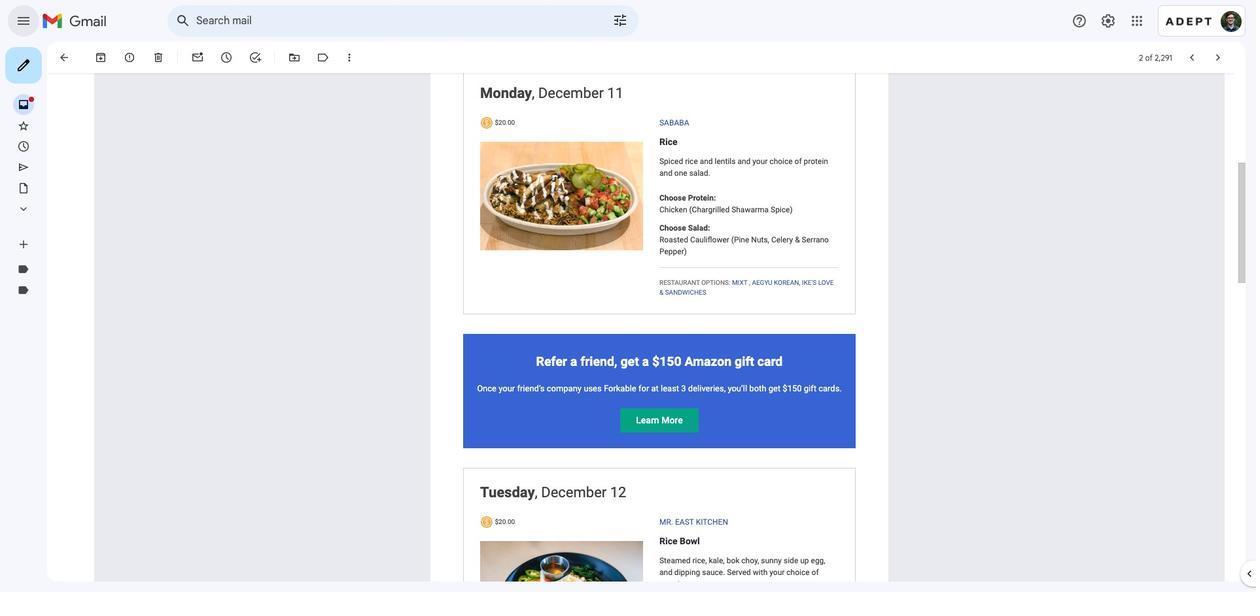 Task type: locate. For each thing, give the bounding box(es) containing it.
$150 right both
[[783, 384, 802, 394]]

of left protein
[[795, 157, 802, 166]]

bowl
[[680, 537, 700, 547]]

2 rice from the top
[[660, 537, 678, 547]]

$150
[[652, 355, 682, 370], [783, 384, 802, 394]]

of
[[1146, 53, 1153, 62], [795, 157, 802, 166], [812, 569, 819, 578]]

None search field
[[168, 5, 639, 37]]

for
[[639, 384, 649, 394]]

Search mail text field
[[196, 14, 576, 27]]

snoozed link
[[42, 141, 78, 152]]

1 horizontal spatial &
[[795, 236, 800, 245]]

& inside mixt , aegyu korean, ike's love & sandwiches
[[660, 289, 664, 297]]

0 horizontal spatial of
[[795, 157, 802, 166]]

, inside mixt , aegyu korean, ike's love & sandwiches
[[749, 280, 751, 287]]

your right the lentils
[[753, 157, 768, 166]]

2 choose from the top
[[660, 224, 686, 233]]

rice for rice bowl
[[660, 537, 678, 547]]

kale,
[[709, 557, 725, 566]]

cards.
[[819, 384, 842, 394]]

of right 2 on the top
[[1146, 53, 1153, 62]]

a
[[571, 355, 577, 370], [642, 355, 649, 370]]

navigation containing inbox
[[0, 42, 157, 593]]

sandwiches
[[665, 289, 707, 297]]

1 choose from the top
[[660, 194, 686, 203]]

get up forkable
[[621, 355, 639, 370]]

,
[[532, 85, 535, 102], [749, 280, 751, 287], [535, 485, 538, 501]]

friend,
[[581, 355, 618, 370]]

2 $20.00 from the top
[[493, 519, 515, 526]]

choice
[[770, 157, 793, 166], [787, 569, 810, 578]]

once your friend's company uses forkable for at least 3 deliveries, you'll both get $150 gift cards.
[[477, 384, 842, 394]]

1 horizontal spatial of
[[812, 569, 819, 578]]

refer a friend, get a $150 amazon gift card
[[536, 355, 783, 370]]

2
[[1139, 53, 1144, 62]]

gmail image
[[42, 8, 113, 34]]

rice down mr.
[[660, 537, 678, 547]]

1 vertical spatial of
[[795, 157, 802, 166]]

your inside steamed rice, kale, bok choy, sunny side up egg, and dipping sauce. served with your choice of protein.
[[770, 569, 785, 578]]

1 $20.00 from the top
[[493, 119, 515, 126]]

your down sunny
[[770, 569, 785, 578]]

1 horizontal spatial gift
[[804, 384, 817, 394]]

$20.00
[[493, 119, 515, 126], [493, 519, 515, 526]]

main menu image
[[16, 13, 31, 29]]

2 vertical spatial of
[[812, 569, 819, 578]]

a up for
[[642, 355, 649, 370]]

choice down up
[[787, 569, 810, 578]]

0 horizontal spatial get
[[621, 355, 639, 370]]

choice inside steamed rice, kale, bok choy, sunny side up egg, and dipping sauce. served with your choice of protein.
[[787, 569, 810, 578]]

a right the refer
[[571, 355, 577, 370]]

mixt , aegyu korean, ike's love & sandwiches
[[660, 280, 834, 297]]

$20.00 down tuesday
[[493, 519, 515, 526]]

spiced rice and lentils and your choice of protein and one salad.
[[660, 157, 828, 178]]

& down restaurant
[[660, 289, 664, 297]]

$20.00 down the monday
[[493, 119, 515, 126]]

gift
[[735, 355, 754, 370], [804, 384, 817, 394]]

2 vertical spatial ,
[[535, 485, 538, 501]]

inbox link
[[42, 99, 67, 111]]

1 vertical spatial your
[[499, 384, 515, 394]]

options:
[[702, 280, 731, 287]]

$20.00 for monday
[[493, 119, 515, 126]]

gift left card
[[735, 355, 754, 370]]

11
[[607, 85, 624, 102]]

1 vertical spatial rice
[[660, 537, 678, 547]]

1 vertical spatial december
[[541, 485, 607, 501]]

1 horizontal spatial a
[[642, 355, 649, 370]]

friend's
[[517, 384, 545, 394]]

sent link
[[42, 162, 61, 173]]

steamed rice, kale, bok choy, sunny side up egg, and dipping sauce. served with your choice of protein.
[[660, 557, 826, 590]]

& inside choose salad: roasted cauliflower (pine nuts, celery & serrano pepper)
[[795, 236, 800, 245]]

2 vertical spatial your
[[770, 569, 785, 578]]

0 vertical spatial your
[[753, 157, 768, 166]]

serrano
[[802, 236, 829, 245]]

your inside spiced rice and lentils and your choice of protein and one salad.
[[753, 157, 768, 166]]

1 vertical spatial ,
[[749, 280, 751, 287]]

1 horizontal spatial $150
[[783, 384, 802, 394]]

choice left protein
[[770, 157, 793, 166]]

1 vertical spatial $150
[[783, 384, 802, 394]]

0 vertical spatial gift
[[735, 355, 754, 370]]

choose inside choose protein: chicken (chargrilled shawarma spice)
[[660, 194, 686, 203]]

0 vertical spatial $20.00
[[493, 119, 515, 126]]

december for 12
[[541, 485, 607, 501]]

0 horizontal spatial gift
[[735, 355, 754, 370]]

add to tasks image
[[249, 51, 262, 64]]

rice for rice
[[660, 137, 678, 147]]

more image
[[343, 51, 356, 64]]

shawarma
[[732, 206, 769, 215]]

labels image
[[317, 51, 330, 64]]

and up protein.
[[660, 569, 673, 578]]

forkable
[[604, 384, 637, 394]]

1 vertical spatial get
[[769, 384, 781, 394]]

company
[[547, 384, 582, 394]]

choose salad: roasted cauliflower (pine nuts, celery & serrano pepper)
[[660, 224, 829, 257]]

0 vertical spatial december
[[538, 85, 604, 102]]

choy,
[[742, 557, 759, 566]]

your
[[753, 157, 768, 166], [499, 384, 515, 394], [770, 569, 785, 578]]

get
[[621, 355, 639, 370], [769, 384, 781, 394]]

0 vertical spatial &
[[795, 236, 800, 245]]

0 horizontal spatial your
[[499, 384, 515, 394]]

december left 12
[[541, 485, 607, 501]]

and down spiced
[[660, 169, 673, 178]]

settings image
[[1101, 13, 1116, 29]]

get right both
[[769, 384, 781, 394]]

1 vertical spatial gift
[[804, 384, 817, 394]]

and
[[700, 157, 713, 166], [738, 157, 751, 166], [660, 169, 673, 178], [660, 569, 673, 578]]

choose up roasted at right top
[[660, 224, 686, 233]]

december
[[538, 85, 604, 102], [541, 485, 607, 501]]

1 vertical spatial $20.00
[[493, 519, 515, 526]]

0 vertical spatial ,
[[532, 85, 535, 102]]

search mail image
[[171, 9, 195, 33]]

protein:
[[688, 194, 716, 203]]

0 vertical spatial choice
[[770, 157, 793, 166]]

2,291
[[1155, 53, 1173, 62]]

of down egg,
[[812, 569, 819, 578]]

1 vertical spatial choice
[[787, 569, 810, 578]]

1 vertical spatial choose
[[660, 224, 686, 233]]

1 vertical spatial &
[[660, 289, 664, 297]]

report spam image
[[123, 51, 136, 64]]

choose
[[660, 194, 686, 203], [660, 224, 686, 233]]

0 vertical spatial of
[[1146, 53, 1153, 62]]

12
[[610, 485, 627, 501]]

salad:
[[688, 224, 710, 233]]

and up 'salad.'
[[700, 157, 713, 166]]

0 vertical spatial get
[[621, 355, 639, 370]]

choose inside choose salad: roasted cauliflower (pine nuts, celery & serrano pepper)
[[660, 224, 686, 233]]

1 rice from the top
[[660, 137, 678, 147]]

your right the once
[[499, 384, 515, 394]]

2 horizontal spatial your
[[770, 569, 785, 578]]

0 vertical spatial rice
[[660, 137, 678, 147]]

lina
[[42, 285, 59, 296]]

, for tuesday
[[535, 485, 538, 501]]

navigation
[[0, 42, 157, 593]]

0 horizontal spatial a
[[571, 355, 577, 370]]

rice
[[660, 137, 678, 147], [660, 537, 678, 547]]

& right celery
[[795, 236, 800, 245]]

, for mixt
[[749, 280, 751, 287]]

&
[[795, 236, 800, 245], [660, 289, 664, 297]]

gift left cards.
[[804, 384, 817, 394]]

rice up spiced
[[660, 137, 678, 147]]

of inside steamed rice, kale, bok choy, sunny side up egg, and dipping sauce. served with your choice of protein.
[[812, 569, 819, 578]]

1 horizontal spatial your
[[753, 157, 768, 166]]

0 horizontal spatial $150
[[652, 355, 682, 370]]

0 vertical spatial choose
[[660, 194, 686, 203]]

1 a from the left
[[571, 355, 577, 370]]

$150 up least
[[652, 355, 682, 370]]

december left 11 in the left of the page
[[538, 85, 604, 102]]

0 horizontal spatial &
[[660, 289, 664, 297]]

choose up chicken
[[660, 194, 686, 203]]



Task type: vqa. For each thing, say whether or not it's contained in the screenshot.
topmost Primary
no



Task type: describe. For each thing, give the bounding box(es) containing it.
learn more link
[[621, 409, 699, 433]]

monday
[[480, 85, 532, 102]]

tuesday
[[480, 485, 535, 501]]

side
[[784, 557, 799, 566]]

protein
[[804, 157, 828, 166]]

pepper)
[[660, 248, 687, 257]]

snooze image
[[220, 51, 233, 64]]

2 a from the left
[[642, 355, 649, 370]]

lina link
[[42, 285, 59, 296]]

egg,
[[811, 557, 826, 566]]

with
[[753, 569, 768, 578]]

rice,
[[693, 557, 707, 566]]

salad.
[[690, 169, 711, 178]]

1 horizontal spatial get
[[769, 384, 781, 394]]

bok
[[727, 557, 740, 566]]

more
[[662, 416, 683, 426]]

amazon
[[685, 355, 732, 370]]

aegyu
[[752, 280, 772, 287]]

choose protein: chicken (chargrilled shawarma spice)
[[660, 194, 793, 215]]

choose for choose salad: roasted cauliflower (pine nuts, celery & serrano pepper)
[[660, 224, 686, 233]]

card
[[758, 355, 783, 370]]

delete image
[[152, 51, 165, 64]]

steamed
[[660, 557, 691, 566]]

chicken
[[660, 206, 687, 215]]

least
[[661, 384, 679, 394]]

dipping
[[675, 569, 700, 578]]

of inside spiced rice and lentils and your choice of protein and one salad.
[[795, 157, 802, 166]]

newer image
[[1186, 51, 1199, 64]]

rice
[[685, 157, 698, 166]]

(chargrilled
[[689, 206, 730, 215]]

you'll
[[728, 384, 747, 394]]

and right the lentils
[[738, 157, 751, 166]]

spice)
[[771, 206, 793, 215]]

support image
[[1072, 13, 1088, 29]]

snoozed
[[42, 141, 78, 152]]

rice bowl
[[660, 537, 700, 547]]

archive image
[[94, 51, 107, 64]]

one
[[675, 169, 688, 178]]

2 of 2,291
[[1139, 53, 1173, 62]]

choice inside spiced rice and lentils and your choice of protein and one salad.
[[770, 157, 793, 166]]

learn
[[636, 416, 659, 426]]

sunny
[[761, 557, 782, 566]]

3
[[681, 384, 686, 394]]

sababa
[[660, 119, 689, 128]]

drafts link
[[42, 183, 67, 194]]

sauce.
[[702, 569, 725, 578]]

back to inbox image
[[58, 51, 71, 64]]

0 vertical spatial $150
[[652, 355, 682, 370]]

once
[[477, 384, 497, 394]]

served
[[727, 569, 751, 578]]

mr.
[[660, 518, 673, 528]]

korean,
[[774, 280, 801, 287]]

(pine
[[731, 236, 750, 245]]

move to image
[[288, 51, 301, 64]]

cauliflower
[[690, 236, 730, 245]]

nuts,
[[751, 236, 770, 245]]

uses
[[584, 384, 602, 394]]

love
[[818, 280, 834, 287]]

danielle link
[[42, 264, 74, 276]]

kitchen
[[696, 518, 728, 528]]

december for 11
[[538, 85, 604, 102]]

restaurant
[[660, 280, 700, 287]]

lentils
[[715, 157, 736, 166]]

older image
[[1212, 51, 1225, 64]]

deliveries,
[[688, 384, 726, 394]]

up
[[800, 557, 809, 566]]

starred
[[42, 120, 73, 132]]

mixt
[[732, 280, 748, 287]]

monday , december 11
[[480, 85, 624, 102]]

spiced
[[660, 157, 683, 166]]

mr. east kitchen
[[660, 518, 728, 528]]

sent
[[42, 162, 61, 173]]

tuesday , december 12
[[480, 485, 627, 501]]

restaurant options:
[[660, 280, 732, 287]]

choose for choose protein: chicken (chargrilled shawarma spice)
[[660, 194, 686, 203]]

refer
[[536, 355, 567, 370]]

roasted
[[660, 236, 688, 245]]

celery
[[771, 236, 793, 245]]

advanced search options image
[[607, 7, 633, 33]]

2 horizontal spatial of
[[1146, 53, 1153, 62]]

and inside steamed rice, kale, bok choy, sunny side up egg, and dipping sauce. served with your choice of protein.
[[660, 569, 673, 578]]

both
[[750, 384, 767, 394]]

ike's
[[802, 280, 817, 287]]

at
[[651, 384, 659, 394]]

learn more
[[636, 416, 683, 426]]

east
[[675, 518, 694, 528]]

danielle
[[42, 264, 74, 276]]

, for monday
[[532, 85, 535, 102]]

starred link
[[42, 120, 73, 132]]

protein.
[[660, 581, 686, 590]]

drafts
[[42, 183, 67, 194]]

inbox
[[42, 99, 67, 111]]

$20.00 for tuesday
[[493, 519, 515, 526]]



